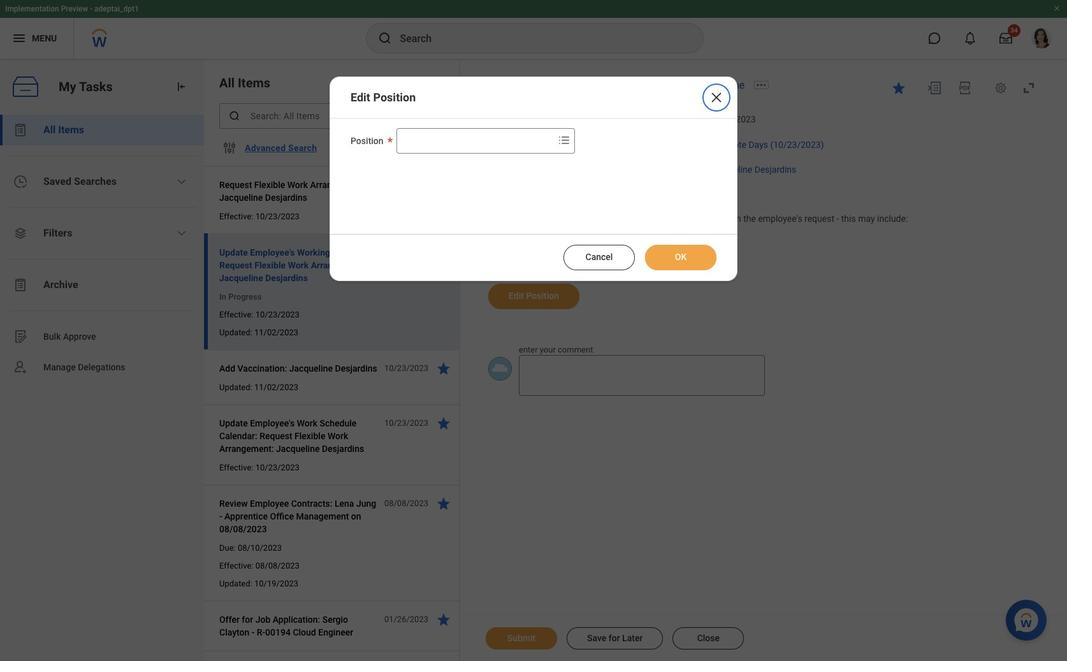 Task type: locate. For each thing, give the bounding box(es) containing it.
edit inside dialog
[[351, 91, 370, 104]]

in progress
[[219, 292, 262, 302]]

0 vertical spatial items
[[238, 75, 270, 91]]

employee's up calendar: on the bottom left of the page
[[250, 418, 295, 428]]

tasks left (all
[[50, 70, 90, 88]]

request inside request flexible work arrangement: jacqueline desjardins
[[219, 180, 252, 190]]

the left employee's
[[744, 214, 756, 224]]

1 vertical spatial working
[[297, 247, 330, 258]]

update inside update employee's work schedule calendar: request flexible work arrangement: jacqueline desjardins
[[219, 418, 248, 428]]

2 vertical spatial 11/02/2023
[[254, 383, 298, 392]]

edit position inside 'button'
[[509, 291, 559, 301]]

employee's up progress
[[250, 247, 295, 258]]

employee's inside update employee's work schedule calendar: request flexible work arrangement: jacqueline desjardins
[[250, 418, 295, 428]]

1 vertical spatial request flexible work arrangement: jacqueline desjardins
[[219, 180, 365, 203]]

update for update employee's work schedule calendar: request flexible work arrangement: jacqueline desjardins
[[219, 418, 248, 428]]

3 effective: 10/23/2023 from the top
[[219, 463, 300, 472]]

1 horizontal spatial |
[[666, 114, 669, 124]]

1 horizontal spatial working
[[682, 79, 720, 91]]

effective: 10/23/2023 up the employee
[[219, 463, 300, 472]]

do
[[563, 78, 579, 93]]

work/remote
[[626, 139, 681, 150]]

0 horizontal spatial edit position
[[351, 91, 416, 104]]

1 vertical spatial all
[[43, 124, 56, 136]]

my
[[26, 70, 47, 88], [59, 79, 76, 94]]

1 horizontal spatial items
[[238, 75, 270, 91]]

0 horizontal spatial items
[[58, 124, 84, 136]]

| down 'do'
[[573, 114, 576, 124]]

cancel
[[586, 252, 613, 262]]

0 vertical spatial schedule
[[667, 245, 703, 255]]

request flexible work arrangement: jacqueline desjardins down remote work > work/remote hybrid - remote days (10/23/2023)
[[563, 164, 796, 174]]

working inside update employee's working time: request flexible work arrangement: jacqueline desjardins
[[297, 247, 330, 258]]

2 vertical spatial position
[[526, 291, 559, 301]]

1 horizontal spatial time
[[722, 79, 745, 91]]

employee's for update employee's working time: request flexible work arrangement: jacqueline desjardins
[[250, 247, 295, 258]]

1 horizontal spatial edit position
[[509, 291, 559, 301]]

remote left ">"
[[563, 139, 594, 150]]

update up the "in progress"
[[219, 247, 248, 258]]

bulk approve
[[43, 331, 96, 341]]

0 horizontal spatial edit
[[351, 91, 370, 104]]

0 vertical spatial on
[[731, 214, 741, 224]]

1 vertical spatial all items
[[43, 124, 84, 136]]

arrangement: down the "search"
[[310, 180, 365, 190]]

-
[[90, 4, 93, 13], [711, 139, 714, 150], [837, 214, 839, 224], [219, 511, 222, 521]]

1 horizontal spatial on
[[731, 214, 741, 224]]

update
[[594, 79, 627, 91], [563, 214, 592, 224], [219, 247, 248, 258], [219, 418, 248, 428]]

employee's inside update employee's working time: request flexible work arrangement: jacqueline desjardins
[[250, 247, 295, 258]]

update up cancel
[[563, 214, 592, 224]]

1 vertical spatial edit
[[509, 291, 524, 301]]

update up created: 10/23/2023 | effective: 10/23/2023 | updated: 11/02/2023
[[594, 79, 627, 91]]

update employee's working time
[[594, 79, 745, 91]]

tasks inside my tasks element
[[79, 79, 113, 94]]

update for update employee's working time
[[594, 79, 627, 91]]

working up remote work > work/remote hybrid - remote days (10/23/2023) link
[[682, 79, 720, 91]]

working
[[682, 79, 720, 91], [297, 247, 330, 258]]

employee's
[[758, 214, 802, 224]]

all items inside item list 'element'
[[219, 75, 270, 91]]

lena
[[335, 499, 354, 509]]

request flexible work arrangement: jacqueline desjardins inside button
[[219, 180, 365, 203]]

updated: down add
[[219, 383, 252, 392]]

arrangement: inside update employee's work schedule calendar: request flexible work arrangement: jacqueline desjardins
[[219, 444, 274, 454]]

effective:
[[578, 114, 614, 124], [219, 212, 253, 221], [219, 310, 253, 319], [219, 463, 253, 472], [219, 561, 253, 571]]

08/08/2023 down apprentice
[[219, 524, 267, 534]]

remote
[[563, 139, 594, 150], [716, 139, 747, 150]]

my left (all
[[59, 79, 76, 94]]

1 vertical spatial edit position
[[509, 291, 559, 301]]

all inside item list 'element'
[[219, 75, 235, 91]]

update employee's working time link
[[594, 79, 745, 91]]

1 horizontal spatial my
[[59, 79, 76, 94]]

request down prompts icon
[[563, 164, 596, 174]]

0 horizontal spatial all
[[43, 124, 56, 136]]

time
[[722, 79, 745, 91], [636, 233, 656, 243]]

schedule inside update employee's work schedule calendar: request flexible work arrangement: jacqueline desjardins
[[320, 418, 357, 428]]

bulk approve link
[[0, 321, 204, 352]]

1 vertical spatial change
[[589, 245, 619, 255]]

1 horizontal spatial schedule
[[667, 245, 703, 255]]

request
[[563, 164, 596, 174], [219, 180, 252, 190], [219, 260, 252, 270], [260, 431, 292, 441]]

0 vertical spatial edit
[[351, 91, 370, 104]]

the right cancel
[[621, 257, 634, 267]]

position
[[373, 91, 416, 104], [351, 136, 384, 146], [526, 291, 559, 301]]

1 vertical spatial on
[[351, 511, 361, 521]]

schedule inside change the time type change the weekly schedule hours change the work shift
[[667, 245, 703, 255]]

my left my tasks
[[26, 70, 47, 88]]

review employee contracts: lena jung - apprentice office management on 08/08/2023 button
[[219, 496, 377, 537]]

1 vertical spatial employee's
[[250, 247, 295, 258]]

desjardins inside update employee's work schedule calendar: request flexible work arrangement: jacqueline desjardins
[[322, 444, 364, 454]]

11/02/2023 down the vaccination:
[[254, 383, 298, 392]]

arrangement: down time:
[[311, 260, 366, 270]]

due: 08/10/2023
[[219, 543, 282, 553]]

0 horizontal spatial all items
[[43, 124, 84, 136]]

2 vertical spatial employee's
[[250, 418, 295, 428]]

list containing all items
[[0, 115, 204, 383]]

tasks up the all items button
[[79, 79, 113, 94]]

all items right clipboard icon
[[43, 124, 84, 136]]

1 horizontal spatial edit
[[509, 291, 524, 301]]

1 | from the left
[[573, 114, 576, 124]]

my tasks element
[[0, 59, 204, 661]]

1 vertical spatial time
[[636, 233, 656, 243]]

08/10/2023
[[238, 543, 282, 553]]

jacqueline up the "in progress"
[[219, 273, 263, 283]]

effective: 10/23/2023 down progress
[[219, 310, 300, 319]]

0 vertical spatial edit position
[[351, 91, 416, 104]]

- down review
[[219, 511, 222, 521]]

0 vertical spatial all
[[219, 75, 235, 91]]

updated: 11/02/2023 down the vaccination:
[[219, 383, 298, 392]]

time inside change the time type change the weekly schedule hours change the work shift
[[636, 233, 656, 243]]

the
[[594, 214, 607, 224], [744, 214, 756, 224], [621, 233, 634, 243], [621, 245, 634, 255], [621, 257, 634, 267]]

0 vertical spatial change
[[589, 233, 619, 243]]

arrangement:
[[653, 164, 707, 174], [310, 180, 365, 190], [311, 260, 366, 270], [219, 444, 274, 454]]

- right preview
[[90, 4, 93, 13]]

cloud
[[293, 627, 316, 638]]

time:
[[332, 247, 355, 258]]

1 vertical spatial schedule
[[320, 418, 357, 428]]

my tasks (all items)
[[26, 70, 166, 88]]

action bar region
[[460, 615, 1067, 661]]

jacqueline inside button
[[289, 363, 333, 374]]

type
[[658, 233, 677, 243]]

update inside update employee's working time: request flexible work arrangement: jacqueline desjardins
[[219, 247, 248, 258]]

all up search icon
[[219, 75, 235, 91]]

Position field
[[397, 129, 554, 152]]

on
[[731, 214, 741, 224], [351, 511, 361, 521]]

hours
[[705, 245, 729, 255]]

arrangement: down calendar: on the bottom left of the page
[[219, 444, 274, 454]]

working left time:
[[297, 247, 330, 258]]

all items up search icon
[[219, 75, 270, 91]]

0 vertical spatial effective: 10/23/2023
[[219, 212, 300, 221]]

employee's for update employee's work schedule calendar: request flexible work arrangement: jacqueline desjardins
[[250, 418, 295, 428]]

0 vertical spatial time
[[722, 79, 745, 91]]

change the time type change the weekly schedule hours change the work shift
[[589, 233, 729, 267]]

0 vertical spatial all items
[[219, 75, 270, 91]]

on inside the 'review employee contracts: lena jung - apprentice office management on 08/08/2023'
[[351, 511, 361, 521]]

due:
[[219, 543, 236, 553]]

updated: 11/02/2023 up the vaccination:
[[219, 328, 298, 337]]

1 horizontal spatial remote
[[716, 139, 747, 150]]

office
[[270, 511, 294, 521]]

star image for effective: 10/23/2023
[[436, 416, 451, 431]]

list inside my tasks (all items) main content
[[0, 115, 204, 383]]

0 horizontal spatial working
[[297, 247, 330, 258]]

my tasks
[[59, 79, 113, 94]]

ok
[[675, 252, 687, 262]]

manage delegations
[[43, 362, 125, 372]]

| up the work/remote in the right of the page
[[666, 114, 669, 124]]

working for time
[[682, 79, 720, 91]]

0 vertical spatial updated: 11/02/2023
[[219, 328, 298, 337]]

clipboard image
[[13, 277, 28, 293]]

star image
[[891, 80, 907, 96], [436, 361, 451, 376], [436, 416, 451, 431], [436, 612, 451, 627]]

list
[[0, 115, 204, 383]]

08/08/2023 left star image
[[384, 499, 428, 508]]

items up search icon
[[238, 75, 270, 91]]

advanced search
[[245, 143, 317, 153]]

on down jung
[[351, 511, 361, 521]]

search image
[[228, 110, 241, 122]]

0 horizontal spatial remote
[[563, 139, 594, 150]]

0 vertical spatial employee's
[[629, 79, 680, 91]]

tasks
[[50, 70, 90, 88], [79, 79, 113, 94]]

tasks for my tasks
[[79, 79, 113, 94]]

0 horizontal spatial schedule
[[320, 418, 357, 428]]

edit position
[[351, 91, 416, 104], [509, 291, 559, 301]]

shift
[[659, 257, 677, 267]]

weekly
[[636, 245, 664, 255]]

08/08/2023
[[384, 499, 428, 508], [219, 524, 267, 534], [255, 561, 300, 571]]

employee's
[[629, 79, 680, 91], [250, 247, 295, 258], [250, 418, 295, 428]]

2 vertical spatial change
[[589, 257, 619, 267]]

search image
[[377, 31, 392, 46]]

effective: 10/23/2023 down request flexible work arrangement: jacqueline desjardins button
[[219, 212, 300, 221]]

working for time:
[[297, 247, 330, 258]]

|
[[573, 114, 576, 124], [666, 114, 669, 124]]

enter
[[519, 345, 538, 354]]

1 vertical spatial effective: 10/23/2023
[[219, 310, 300, 319]]

0 horizontal spatial request flexible work arrangement: jacqueline desjardins
[[219, 180, 365, 203]]

change
[[589, 233, 619, 243], [589, 245, 619, 255], [589, 257, 619, 267]]

request down configure image
[[219, 180, 252, 190]]

0 horizontal spatial my
[[26, 70, 47, 88]]

1 horizontal spatial all items
[[219, 75, 270, 91]]

on right the based
[[731, 214, 741, 224]]

34 items
[[419, 79, 444, 86]]

remote left days
[[716, 139, 747, 150]]

updated: 11/02/2023
[[219, 328, 298, 337], [219, 383, 298, 392]]

items down my tasks
[[58, 124, 84, 136]]

request up the "in progress"
[[219, 260, 252, 270]]

jacqueline inside update employee's work schedule calendar: request flexible work arrangement: jacqueline desjardins
[[276, 444, 320, 454]]

1 horizontal spatial all
[[219, 75, 235, 91]]

desjardins inside update employee's working time: request flexible work arrangement: jacqueline desjardins
[[265, 273, 308, 283]]

application:
[[273, 615, 320, 625]]

2 vertical spatial 08/08/2023
[[255, 561, 300, 571]]

remote work > work/remote hybrid - remote days (10/23/2023) link
[[563, 137, 824, 150]]

inbox large image
[[1000, 32, 1012, 45]]

0 vertical spatial working
[[682, 79, 720, 91]]

update employee's working time: request flexible work arrangement: jacqueline desjardins
[[219, 247, 366, 283]]

items inside item list 'element'
[[238, 75, 270, 91]]

0 horizontal spatial |
[[573, 114, 576, 124]]

jacqueline right the vaccination:
[[289, 363, 333, 374]]

my for my tasks
[[59, 79, 76, 94]]

flexible
[[598, 164, 628, 174], [254, 180, 285, 190], [255, 260, 286, 270], [295, 431, 325, 441]]

1 vertical spatial items
[[58, 124, 84, 136]]

schedule
[[667, 245, 703, 255], [320, 418, 357, 428]]

employee's up created: 10/23/2023 | effective: 10/23/2023 | updated: 11/02/2023
[[629, 79, 680, 91]]

update up calendar: on the bottom left of the page
[[219, 418, 248, 428]]

- left "this"
[[837, 214, 839, 224]]

all right clipboard icon
[[43, 124, 56, 136]]

edit position up enter
[[509, 291, 559, 301]]

all items inside button
[[43, 124, 84, 136]]

star image for 01/26/2023
[[436, 612, 451, 627]]

- inside banner
[[90, 4, 93, 13]]

enter your comment text field
[[519, 355, 765, 396]]

(all
[[94, 70, 118, 88]]

offer
[[219, 615, 240, 625]]

08/08/2023 up the 10/19/2023
[[255, 561, 300, 571]]

configure image
[[222, 140, 237, 156]]

item list element
[[204, 59, 460, 661]]

desjardins
[[755, 164, 796, 174], [265, 193, 307, 203], [265, 273, 308, 283], [335, 363, 377, 374], [322, 444, 364, 454]]

1 vertical spatial position
[[351, 136, 384, 146]]

0 horizontal spatial time
[[636, 233, 656, 243]]

2 vertical spatial effective: 10/23/2023
[[219, 463, 300, 472]]

updated:
[[671, 114, 706, 124], [219, 328, 252, 337], [219, 383, 252, 392], [219, 579, 252, 588]]

advanced
[[245, 143, 286, 153]]

all inside button
[[43, 124, 56, 136]]

1 horizontal spatial request flexible work arrangement: jacqueline desjardins
[[563, 164, 796, 174]]

- inside the 'review employee contracts: lena jung - apprentice office management on 08/08/2023'
[[219, 511, 222, 521]]

effective: 10/23/2023
[[219, 212, 300, 221], [219, 310, 300, 319], [219, 463, 300, 472]]

clayton
[[219, 627, 249, 638]]

11/02/2023 up the vaccination:
[[254, 328, 298, 337]]

2 effective: 10/23/2023 from the top
[[219, 310, 300, 319]]

0 horizontal spatial on
[[351, 511, 361, 521]]

1 vertical spatial updated: 11/02/2023
[[219, 383, 298, 392]]

1 vertical spatial 08/08/2023
[[219, 524, 267, 534]]

your
[[540, 345, 556, 354]]

1 updated: 11/02/2023 from the top
[[219, 328, 298, 337]]

updated: down effective: 08/08/2023
[[219, 579, 252, 588]]

jacqueline up "contracts:" at the bottom left
[[276, 444, 320, 454]]

request right calendar: on the bottom left of the page
[[260, 431, 292, 441]]

11/02/2023 down x image
[[708, 114, 756, 124]]

comment
[[558, 345, 593, 354]]

edit position down search image
[[351, 91, 416, 104]]

close environment banner image
[[1053, 4, 1061, 12]]

request flexible work arrangement: jacqueline desjardins down the "search"
[[219, 180, 365, 203]]



Task type: describe. For each thing, give the bounding box(es) containing it.
1 change from the top
[[589, 233, 619, 243]]

review
[[219, 499, 248, 509]]

export to excel image
[[927, 80, 942, 96]]

update employee's work schedule calendar: request flexible work arrangement: jacqueline desjardins button
[[219, 416, 377, 456]]

updated: down the "in progress"
[[219, 328, 252, 337]]

request flexible work arrangement: jacqueline desjardins button
[[219, 177, 377, 205]]

desjardins inside request flexible work arrangement: jacqueline desjardins button
[[265, 193, 307, 203]]

user plus image
[[13, 360, 28, 375]]

arrangement: inside request flexible work arrangement: jacqueline desjardins
[[310, 180, 365, 190]]

edit position dialog
[[330, 77, 738, 281]]

update for update employee's working time: request flexible work arrangement: jacqueline desjardins
[[219, 247, 248, 258]]

remote work > work/remote hybrid - remote days (10/23/2023)
[[563, 139, 824, 150]]

update employee's working time: request flexible work arrangement: jacqueline desjardins button
[[219, 245, 377, 286]]

rename image
[[13, 329, 28, 344]]

2 remote from the left
[[716, 139, 747, 150]]

hybrid
[[683, 139, 709, 150]]

arrangement: down remote work > work/remote hybrid - remote days (10/23/2023)
[[653, 164, 707, 174]]

sergio
[[322, 615, 348, 625]]

manage
[[43, 362, 76, 372]]

request inside update employee's work schedule calendar: request flexible work arrangement: jacqueline desjardins
[[260, 431, 292, 441]]

offer for job application: sergio clayton ‎- r-00194 cloud engineer button
[[219, 612, 377, 640]]

implementation preview -   adeptai_dpt1
[[5, 4, 139, 13]]

items)
[[122, 70, 166, 88]]

days
[[749, 139, 768, 150]]

0 vertical spatial position
[[373, 91, 416, 104]]

view printable version (pdf) image
[[958, 80, 973, 96]]

effective: 08/08/2023
[[219, 561, 300, 571]]

tasks for my tasks (all items)
[[50, 70, 90, 88]]

desjardins inside request flexible work arrangement: jacqueline desjardins link
[[755, 164, 796, 174]]

engineer
[[318, 627, 353, 638]]

add vaccination: jacqueline desjardins button
[[219, 361, 377, 376]]

08/08/2023 inside the 'review employee contracts: lena jung - apprentice office management on 08/08/2023'
[[219, 524, 267, 534]]

for
[[242, 615, 253, 625]]

enter your comment
[[519, 345, 593, 354]]

1 vertical spatial 11/02/2023
[[254, 328, 298, 337]]

contracts:
[[291, 499, 332, 509]]

request inside update employee's working time: request flexible work arrangement: jacqueline desjardins
[[219, 260, 252, 270]]

complete to do
[[488, 78, 579, 93]]

jacqueline down days
[[709, 164, 752, 174]]

profile logan mcneil element
[[1024, 24, 1060, 52]]

to
[[546, 78, 560, 93]]

1 effective: 10/23/2023 from the top
[[219, 212, 300, 221]]

the left weekly
[[621, 245, 634, 255]]

x image
[[709, 90, 724, 105]]

fullscreen image
[[1021, 80, 1037, 96]]

edit inside 'button'
[[509, 291, 524, 301]]

offer for job application: sergio clayton ‎- r-00194 cloud engineer
[[219, 615, 353, 638]]

2 | from the left
[[666, 114, 669, 124]]

appropriate
[[609, 214, 654, 224]]

2 change from the top
[[589, 245, 619, 255]]

3 change from the top
[[589, 257, 619, 267]]

update employee's work schedule calendar: request flexible work arrangement: jacqueline desjardins
[[219, 418, 364, 454]]

items inside the all items button
[[58, 124, 84, 136]]

(10/23/2023)
[[770, 139, 824, 150]]

implementation
[[5, 4, 59, 13]]

0 vertical spatial request flexible work arrangement: jacqueline desjardins
[[563, 164, 796, 174]]

my for my tasks (all items)
[[26, 70, 47, 88]]

apprentice
[[224, 511, 268, 521]]

include:
[[877, 214, 908, 224]]

all items button
[[0, 115, 204, 145]]

my tasks (all items) main content
[[0, 59, 1067, 661]]

request flexible work arrangement: jacqueline desjardins link
[[563, 162, 796, 174]]

2 updated: 11/02/2023 from the top
[[219, 383, 298, 392]]

manage delegations link
[[0, 352, 204, 383]]

job
[[255, 615, 271, 625]]

may
[[858, 214, 875, 224]]

star image for updated: 11/02/2023
[[436, 361, 451, 376]]

0 vertical spatial 11/02/2023
[[708, 114, 756, 124]]

desjardins inside add vaccination: jacqueline desjardins button
[[335, 363, 377, 374]]

- right "hybrid"
[[711, 139, 714, 150]]

add
[[219, 363, 235, 374]]

created: 10/23/2023 | effective: 10/23/2023 | updated: 11/02/2023
[[488, 114, 756, 124]]

information
[[657, 214, 703, 224]]

cancel button
[[564, 245, 635, 270]]

01/26/2023
[[384, 615, 428, 624]]

jacqueline down configure image
[[219, 193, 263, 203]]

approve
[[63, 331, 96, 341]]

>
[[619, 139, 624, 150]]

the left appropriate
[[594, 214, 607, 224]]

r-
[[257, 627, 265, 638]]

flexible inside update employee's work schedule calendar: request flexible work arrangement: jacqueline desjardins
[[295, 431, 325, 441]]

vaccination:
[[238, 363, 287, 374]]

0 vertical spatial 08/08/2023
[[384, 499, 428, 508]]

prompts image
[[556, 133, 572, 148]]

items
[[428, 79, 444, 86]]

bulk
[[43, 331, 61, 341]]

the down appropriate
[[621, 233, 634, 243]]

archive button
[[0, 270, 204, 300]]

notifications large image
[[964, 32, 977, 45]]

update for update the appropriate information based on the employee's request - this may include:
[[563, 214, 592, 224]]

implementation preview -   adeptai_dpt1 banner
[[0, 0, 1067, 59]]

34
[[419, 79, 426, 86]]

10/19/2023
[[254, 579, 298, 588]]

delegations
[[78, 362, 125, 372]]

management
[[296, 511, 349, 521]]

‎-
[[252, 627, 255, 638]]

transformation import image
[[175, 80, 187, 93]]

clipboard image
[[13, 122, 28, 138]]

add vaccination: jacqueline desjardins
[[219, 363, 377, 374]]

search
[[288, 143, 317, 153]]

1 remote from the left
[[563, 139, 594, 150]]

work inside change the time type change the weekly schedule hours change the work shift
[[636, 257, 657, 267]]

archive
[[43, 279, 78, 291]]

progress
[[228, 292, 262, 302]]

position inside 'button'
[[526, 291, 559, 301]]

based
[[705, 214, 729, 224]]

flexible inside update employee's working time: request flexible work arrangement: jacqueline desjardins
[[255, 260, 286, 270]]

calendar:
[[219, 431, 257, 441]]

edit position button
[[488, 284, 580, 309]]

complete
[[488, 78, 544, 93]]

jacqueline inside update employee's working time: request flexible work arrangement: jacqueline desjardins
[[219, 273, 263, 283]]

advanced search button
[[240, 135, 322, 161]]

created:
[[488, 114, 522, 124]]

adeptai_dpt1
[[94, 4, 139, 13]]

in
[[219, 292, 226, 302]]

employee's for update employee's working time
[[629, 79, 680, 91]]

ok button
[[645, 245, 717, 270]]

work inside update employee's working time: request flexible work arrangement: jacqueline desjardins
[[288, 260, 309, 270]]

request
[[805, 214, 835, 224]]

arrangement: inside update employee's working time: request flexible work arrangement: jacqueline desjardins
[[311, 260, 366, 270]]

employee
[[250, 499, 289, 509]]

this
[[841, 214, 856, 224]]

review employee contracts: lena jung - apprentice office management on 08/08/2023
[[219, 499, 376, 534]]

updated: 10/19/2023
[[219, 579, 298, 588]]

edit position inside dialog
[[351, 91, 416, 104]]

star image
[[436, 496, 451, 511]]

00194
[[265, 627, 291, 638]]

preview
[[61, 4, 88, 13]]

updated: up remote work > work/remote hybrid - remote days (10/23/2023) link
[[671, 114, 706, 124]]



Task type: vqa. For each thing, say whether or not it's contained in the screenshot.
column header
no



